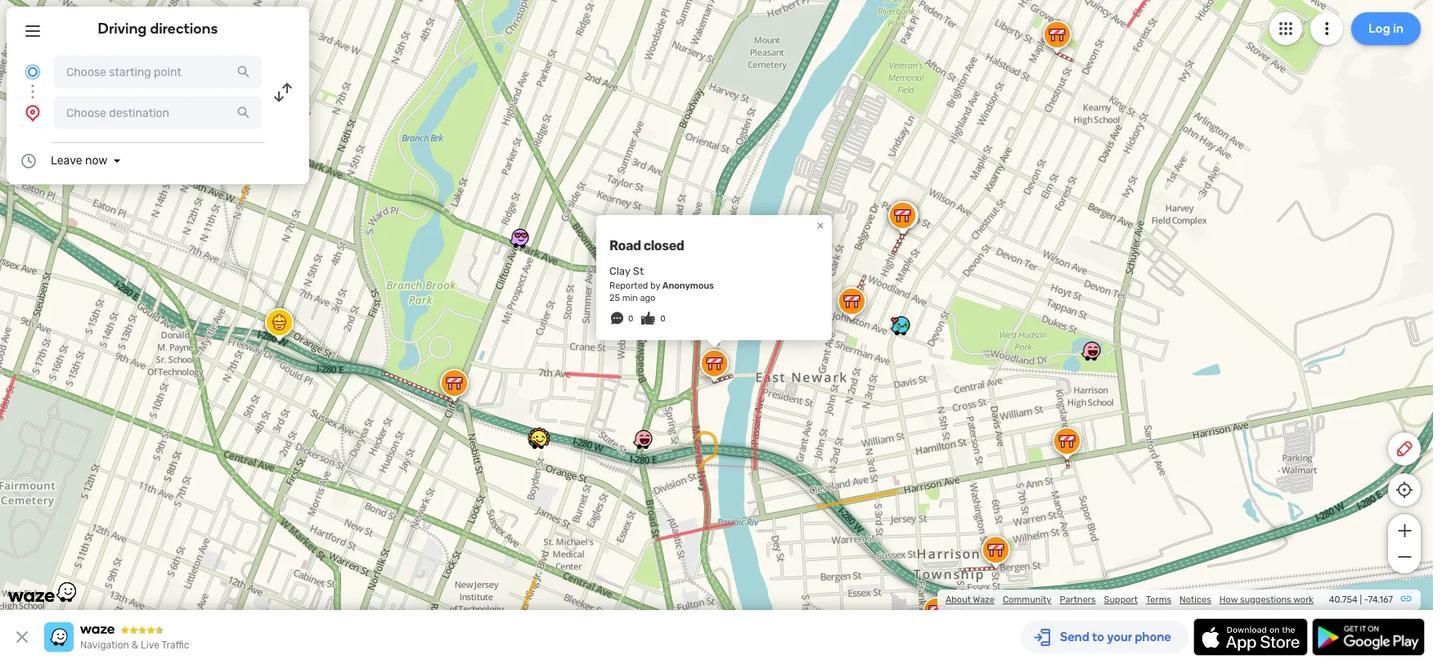 Task type: describe. For each thing, give the bounding box(es) containing it.
how
[[1220, 595, 1238, 605]]

notices link
[[1180, 595, 1211, 605]]

terms link
[[1146, 595, 1172, 605]]

link image
[[1400, 592, 1413, 605]]

partners
[[1060, 595, 1096, 605]]

suggestions
[[1240, 595, 1292, 605]]

Choose starting point text field
[[54, 56, 262, 88]]

navigation
[[80, 640, 129, 651]]

leave
[[51, 154, 82, 168]]

community link
[[1003, 595, 1052, 605]]

about
[[946, 595, 971, 605]]

directions
[[150, 20, 218, 38]]

driving directions
[[98, 20, 218, 38]]

terms
[[1146, 595, 1172, 605]]

navigation & live traffic
[[80, 640, 189, 651]]

notices
[[1180, 595, 1211, 605]]

how suggestions work link
[[1220, 595, 1314, 605]]

zoom in image
[[1394, 521, 1415, 541]]

live
[[141, 640, 159, 651]]

support
[[1104, 595, 1138, 605]]



Task type: vqa. For each thing, say whether or not it's contained in the screenshot.
Million
no



Task type: locate. For each thing, give the bounding box(es) containing it.
0
[[628, 314, 633, 324], [628, 314, 633, 324], [660, 314, 666, 324], [660, 314, 666, 324]]

about waze link
[[946, 595, 995, 605]]

|
[[1360, 595, 1362, 605]]

driving
[[98, 20, 147, 38]]

-
[[1364, 595, 1368, 605]]

road
[[609, 238, 641, 253], [609, 238, 641, 253]]

reported
[[609, 281, 648, 291], [609, 281, 648, 291]]

about waze community partners support terms notices how suggestions work
[[946, 595, 1314, 605]]

waze
[[973, 595, 995, 605]]

74.167
[[1368, 595, 1393, 605]]

&
[[132, 640, 138, 651]]

clay st reported by anonymous 25 min ago
[[609, 265, 714, 304], [609, 265, 714, 304]]

40.754 | -74.167
[[1329, 595, 1393, 605]]

anonymous
[[663, 281, 714, 291], [663, 281, 714, 291]]

×
[[817, 217, 824, 233], [817, 217, 824, 233]]

25
[[609, 293, 620, 304], [609, 293, 620, 304]]

road closed
[[609, 238, 684, 253], [609, 238, 684, 253]]

support link
[[1104, 595, 1138, 605]]

Choose destination text field
[[54, 97, 262, 129]]

st
[[633, 265, 644, 277], [633, 265, 644, 277]]

location image
[[23, 103, 43, 123]]

ago
[[640, 293, 656, 304], [640, 293, 656, 304]]

pencil image
[[1395, 439, 1414, 459]]

× link
[[813, 217, 828, 233], [813, 217, 828, 233]]

work
[[1293, 595, 1314, 605]]

x image
[[12, 627, 32, 647]]

partners link
[[1060, 595, 1096, 605]]

community
[[1003, 595, 1052, 605]]

min
[[622, 293, 638, 304], [622, 293, 638, 304]]

40.754
[[1329, 595, 1358, 605]]

now
[[85, 154, 108, 168]]

traffic
[[162, 640, 189, 651]]

zoom out image
[[1394, 547, 1415, 567]]

leave now
[[51, 154, 108, 168]]

clay
[[609, 265, 630, 277], [609, 265, 630, 277]]

current location image
[[23, 62, 43, 82]]

clock image
[[19, 151, 38, 171]]

closed
[[644, 238, 684, 253], [644, 238, 684, 253]]

by
[[650, 281, 660, 291], [650, 281, 660, 291]]



